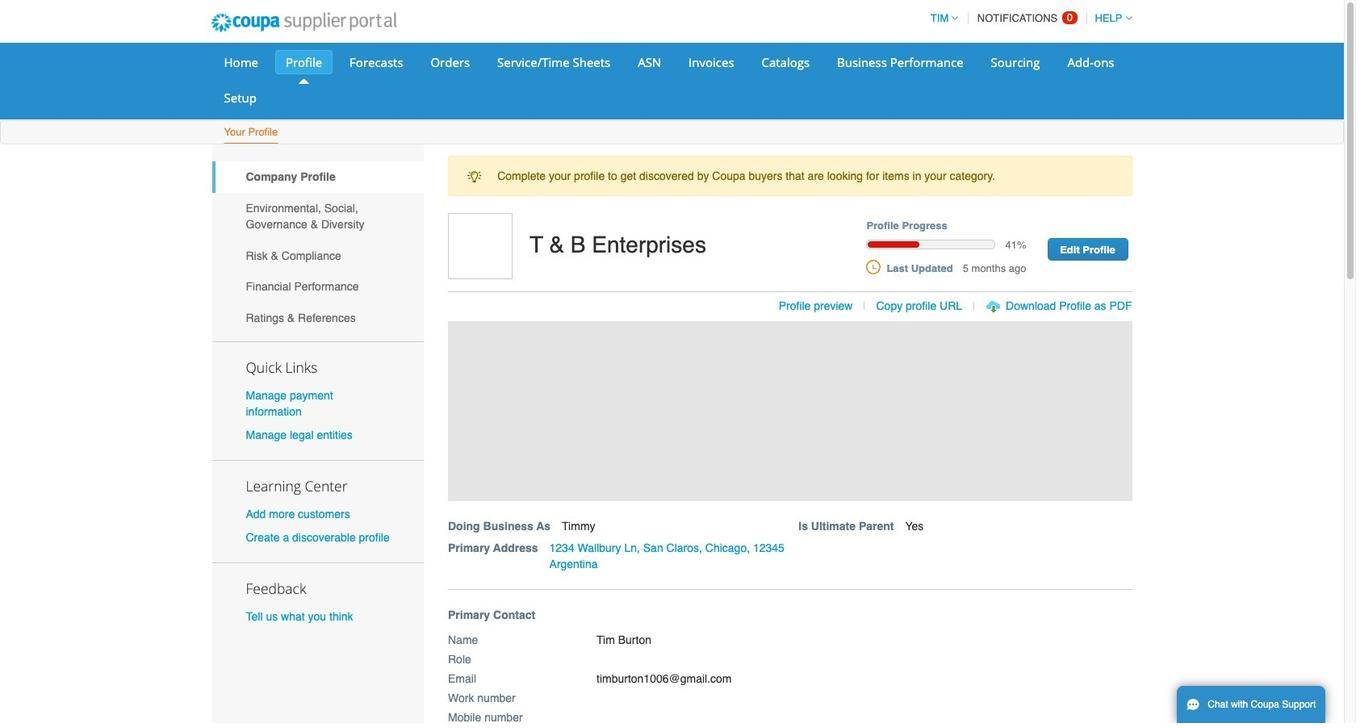 Task type: vqa. For each thing, say whether or not it's contained in the screenshot.
T& image
no



Task type: describe. For each thing, give the bounding box(es) containing it.
t & b enterprises image
[[448, 214, 513, 280]]



Task type: locate. For each thing, give the bounding box(es) containing it.
banner
[[443, 214, 1150, 590]]

alert
[[448, 156, 1133, 197]]

navigation
[[924, 2, 1133, 34]]

background image
[[448, 321, 1133, 501]]

coupa supplier portal image
[[200, 2, 408, 43]]



